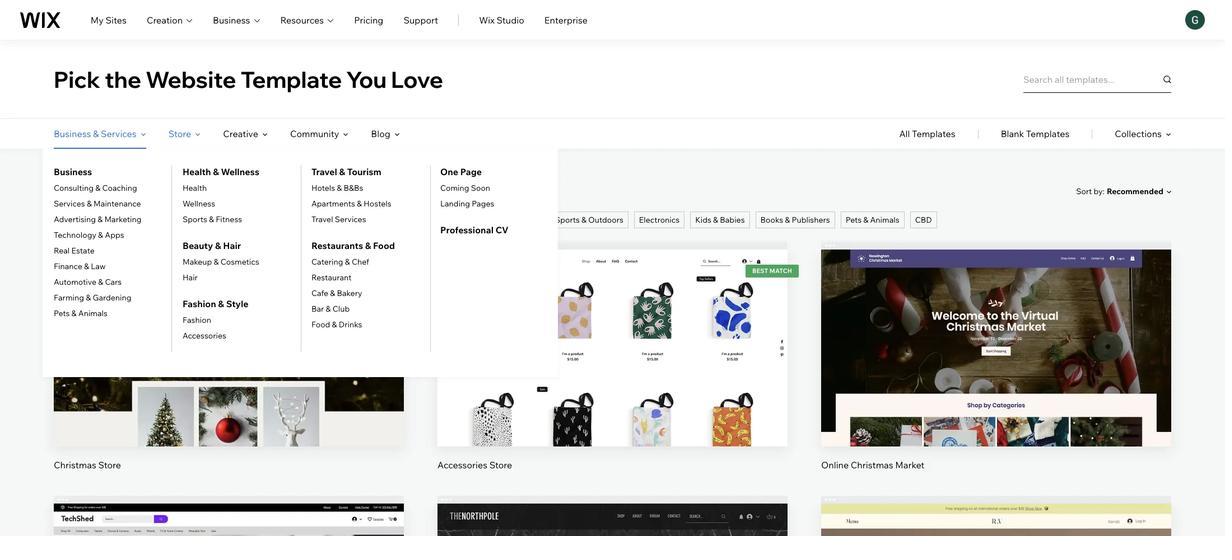 Task type: locate. For each thing, give the bounding box(es) containing it.
all for all templates
[[899, 128, 910, 140]]

1 horizontal spatial sports
[[555, 215, 580, 225]]

page
[[460, 166, 482, 178]]

1 horizontal spatial templates
[[912, 128, 956, 140]]

enterprise link
[[545, 13, 588, 27]]

1 vertical spatial accessories
[[183, 331, 226, 341]]

Search search field
[[1024, 66, 1172, 93]]

1 horizontal spatial beauty
[[406, 215, 432, 225]]

fashion up fashion link
[[183, 299, 216, 310]]

0 horizontal spatial christmas
[[54, 460, 96, 471]]

1 vertical spatial wellness
[[183, 199, 215, 209]]

pets down the farming
[[54, 309, 70, 319]]

estate
[[71, 246, 95, 256]]

services
[[101, 128, 137, 140], [54, 199, 85, 209], [335, 215, 366, 225]]

fitness
[[216, 215, 242, 225]]

home & decor
[[338, 215, 390, 225]]

restaurant link
[[312, 273, 352, 283]]

arts
[[276, 215, 291, 225]]

kids & babies
[[695, 215, 745, 225]]

1 vertical spatial beauty
[[183, 240, 213, 252]]

hair up cosmetics
[[223, 240, 241, 252]]

outdoors
[[588, 215, 624, 225]]

1 vertical spatial services
[[54, 199, 85, 209]]

1 vertical spatial online
[[821, 460, 849, 471]]

1 horizontal spatial animals
[[870, 215, 900, 225]]

0 horizontal spatial beauty
[[183, 240, 213, 252]]

services down apartments & hostels 'link'
[[335, 215, 366, 225]]

christmas store group
[[54, 242, 404, 472]]

pets & animals link down the farming
[[54, 309, 108, 319]]

all inside "link"
[[899, 128, 910, 140]]

beauty right the decor
[[406, 215, 432, 225]]

health
[[183, 166, 211, 178], [183, 183, 207, 193]]

business & services
[[54, 128, 137, 140]]

professional cv link
[[440, 224, 509, 237]]

0 vertical spatial hair
[[223, 240, 241, 252]]

view button
[[970, 356, 1023, 383]]

online store website templates
[[54, 184, 225, 198]]

animals left cbd
[[870, 215, 900, 225]]

travel up the hotels
[[312, 166, 337, 178]]

sports & fitness link
[[183, 215, 242, 225]]

2 horizontal spatial services
[[335, 215, 366, 225]]

0 horizontal spatial online
[[54, 184, 89, 198]]

services inside travel & tourism hotels & b&bs apartments & hostels travel services
[[335, 215, 366, 225]]

2 vertical spatial services
[[335, 215, 366, 225]]

wellness down landing on the left top
[[441, 215, 473, 225]]

services down consulting
[[54, 199, 85, 209]]

0 vertical spatial travel
[[312, 166, 337, 178]]

edit
[[988, 326, 1005, 337]]

business inside dropdown button
[[213, 14, 250, 25]]

wellness down "creative"
[[221, 166, 259, 178]]

0 vertical spatial services
[[101, 128, 137, 140]]

drinks
[[339, 320, 362, 330]]

sports
[[183, 215, 207, 225], [555, 215, 580, 225]]

wellness down health link
[[183, 199, 215, 209]]

jewelry
[[179, 215, 208, 225]]

professional cv
[[440, 225, 509, 236]]

recommended
[[1107, 187, 1164, 197]]

apartments & hostels link
[[312, 199, 391, 209]]

2 vertical spatial accessories
[[438, 460, 487, 471]]

hotels & b&bs link
[[312, 183, 363, 193]]

pets inside business consulting & coaching services & maintenance advertising & marketing technology & apps real estate finance & law automotive & cars farming & gardening pets & animals
[[54, 309, 70, 319]]

beauty inside beauty & hair makeup & cosmetics hair
[[183, 240, 213, 252]]

1 vertical spatial fashion
[[183, 299, 216, 310]]

online store website templates - online christmas market image
[[821, 250, 1172, 447]]

books
[[761, 215, 783, 225]]

wix studio
[[479, 14, 524, 25]]

automotive
[[54, 277, 96, 287]]

christmas
[[54, 460, 96, 471], [851, 460, 893, 471]]

accessories inside group
[[438, 460, 487, 471]]

accessories store
[[438, 460, 512, 471]]

1 christmas from the left
[[54, 460, 96, 471]]

0 vertical spatial pets
[[846, 215, 862, 225]]

0 vertical spatial website
[[146, 65, 236, 93]]

2 vertical spatial fashion
[[183, 315, 211, 326]]

fashion up accessories link
[[183, 315, 211, 326]]

advertising
[[54, 215, 96, 225]]

2 vertical spatial business
[[54, 166, 92, 178]]

1 horizontal spatial online
[[821, 460, 849, 471]]

beauty inside beauty & wellness link
[[406, 215, 432, 225]]

None search field
[[1024, 66, 1172, 93]]

0 vertical spatial animals
[[870, 215, 900, 225]]

2 christmas from the left
[[851, 460, 893, 471]]

pages
[[472, 199, 494, 209]]

1 vertical spatial pets
[[54, 309, 70, 319]]

1 vertical spatial food
[[312, 320, 330, 330]]

1 vertical spatial pets & animals link
[[54, 309, 108, 319]]

1 horizontal spatial all
[[899, 128, 910, 140]]

farming & gardening link
[[54, 293, 131, 303]]

0 horizontal spatial services
[[54, 199, 85, 209]]

market
[[895, 460, 925, 471]]

fashion inside 'link'
[[95, 215, 123, 225]]

fashion
[[95, 215, 123, 225], [183, 299, 216, 310], [183, 315, 211, 326]]

publishers
[[792, 215, 830, 225]]

sort by:
[[1076, 186, 1105, 196]]

0 horizontal spatial pets
[[54, 309, 70, 319]]

1 horizontal spatial pets
[[846, 215, 862, 225]]

0 vertical spatial beauty
[[406, 215, 432, 225]]

0 horizontal spatial all
[[59, 215, 68, 225]]

kids & babies link
[[690, 212, 750, 229]]

collections
[[1115, 128, 1162, 140]]

food down the decor
[[373, 240, 395, 252]]

love
[[391, 65, 443, 93]]

animals down the farming & gardening link
[[78, 309, 108, 319]]

categories. use the left and right arrow keys to navigate the menu element
[[0, 119, 1225, 378]]

services & maintenance link
[[54, 199, 141, 209]]

food down bar at the bottom of the page
[[312, 320, 330, 330]]

1 vertical spatial travel
[[312, 215, 333, 225]]

real estate link
[[54, 246, 95, 256]]

health up health link
[[183, 166, 211, 178]]

0 vertical spatial food
[[373, 240, 395, 252]]

0 vertical spatial health
[[183, 166, 211, 178]]

travel down apartments
[[312, 215, 333, 225]]

1 vertical spatial animals
[[78, 309, 108, 319]]

0 vertical spatial accessories
[[216, 215, 260, 225]]

&
[[93, 128, 99, 140], [213, 166, 219, 178], [339, 166, 345, 178], [95, 183, 100, 193], [337, 183, 342, 193], [87, 199, 92, 209], [357, 199, 362, 209], [98, 215, 103, 225], [209, 215, 214, 225], [125, 215, 130, 225], [210, 215, 215, 225], [293, 215, 298, 225], [362, 215, 367, 225], [434, 215, 439, 225], [582, 215, 587, 225], [713, 215, 718, 225], [785, 215, 790, 225], [864, 215, 869, 225], [98, 230, 103, 240], [215, 240, 221, 252], [365, 240, 371, 252], [214, 257, 219, 267], [345, 257, 350, 267], [84, 262, 89, 272], [98, 277, 103, 287], [330, 289, 335, 299], [86, 293, 91, 303], [218, 299, 224, 310], [326, 304, 331, 314], [71, 309, 77, 319], [332, 320, 337, 330]]

2 travel from the top
[[312, 215, 333, 225]]

1 vertical spatial all
[[59, 215, 68, 225]]

sports left outdoors
[[555, 215, 580, 225]]

cbd
[[915, 215, 932, 225]]

hair down makeup
[[183, 273, 198, 283]]

store inside 'group'
[[98, 460, 121, 471]]

store for christmas store
[[98, 460, 121, 471]]

categories by subject element
[[43, 119, 558, 378]]

apps
[[105, 230, 124, 240]]

website for store
[[124, 184, 168, 198]]

pets & animals link left cbd
[[841, 212, 905, 229]]

online for online store website templates
[[54, 184, 89, 198]]

fashion up apps
[[95, 215, 123, 225]]

christmas store
[[54, 460, 121, 471]]

online
[[54, 184, 89, 198], [821, 460, 849, 471]]

1 health from the top
[[183, 166, 211, 178]]

blank templates
[[1001, 128, 1070, 140]]

store for online store website templates
[[92, 184, 121, 198]]

pets & animals
[[846, 215, 900, 225]]

animals inside pets & animals link
[[870, 215, 900, 225]]

0 vertical spatial business
[[213, 14, 250, 25]]

all link
[[54, 212, 73, 229]]

sports inside sports & outdoors link
[[555, 215, 580, 225]]

jewelry & accessories
[[179, 215, 260, 225]]

fashion & style link
[[183, 298, 249, 311]]

b&bs
[[344, 183, 363, 193]]

animals inside business consulting & coaching services & maintenance advertising & marketing technology & apps real estate finance & law automotive & cars farming & gardening pets & animals
[[78, 309, 108, 319]]

style
[[226, 299, 249, 310]]

one page coming soon landing pages
[[440, 166, 494, 209]]

0 vertical spatial all
[[899, 128, 910, 140]]

business for 'business' dropdown button
[[213, 14, 250, 25]]

1 vertical spatial website
[[124, 184, 168, 198]]

online store website templates - home goods store image
[[821, 504, 1172, 537]]

1 horizontal spatial services
[[101, 128, 137, 140]]

online inside 'group'
[[821, 460, 849, 471]]

consulting
[[54, 183, 94, 193]]

pick
[[54, 65, 100, 93]]

creative
[[223, 128, 258, 140]]

beauty & hair link
[[183, 239, 241, 253]]

beauty up makeup
[[183, 240, 213, 252]]

2 horizontal spatial wellness
[[441, 215, 473, 225]]

0 horizontal spatial animals
[[78, 309, 108, 319]]

generic categories element
[[899, 119, 1172, 149]]

store inside group
[[489, 460, 512, 471]]

fashion link
[[183, 315, 211, 326]]

cv
[[496, 225, 509, 236]]

1 horizontal spatial christmas
[[851, 460, 893, 471]]

1 vertical spatial health
[[183, 183, 207, 193]]

blog
[[371, 128, 390, 140]]

wellness for health
[[221, 166, 259, 178]]

restaurants
[[312, 240, 363, 252]]

beauty for wellness
[[406, 215, 432, 225]]

arts & crafts link
[[271, 212, 327, 229]]

1 horizontal spatial pets & animals link
[[841, 212, 905, 229]]

1 vertical spatial business
[[54, 128, 91, 140]]

2 vertical spatial wellness
[[441, 215, 473, 225]]

resources
[[280, 14, 324, 25]]

pricing link
[[354, 13, 383, 27]]

services up coaching
[[101, 128, 137, 140]]

0 horizontal spatial sports
[[183, 215, 207, 225]]

1 vertical spatial hair
[[183, 273, 198, 283]]

technology & apps link
[[54, 230, 124, 240]]

0 vertical spatial online
[[54, 184, 89, 198]]

sports & outdoors link
[[550, 212, 629, 229]]

1 horizontal spatial wellness
[[221, 166, 259, 178]]

accessories store group
[[438, 242, 788, 472]]

0 vertical spatial wellness
[[221, 166, 259, 178]]

2 horizontal spatial templates
[[1026, 128, 1070, 140]]

pets right publishers
[[846, 215, 862, 225]]

sports down "wellness" link
[[183, 215, 207, 225]]

online store website templates - christmas store image
[[54, 250, 404, 447]]

home
[[338, 215, 360, 225]]

templates inside "link"
[[912, 128, 956, 140]]

health & wellness link
[[183, 165, 259, 179]]

bar & club link
[[312, 304, 350, 314]]

bar
[[312, 304, 324, 314]]

beauty & hair makeup & cosmetics hair
[[183, 240, 259, 283]]

0 vertical spatial fashion
[[95, 215, 123, 225]]

0 horizontal spatial pets & animals link
[[54, 309, 108, 319]]

fashion for style
[[183, 299, 216, 310]]

farming
[[54, 293, 84, 303]]

health up "wellness" link
[[183, 183, 207, 193]]

support
[[404, 14, 438, 25]]

fashion & clothing
[[95, 215, 163, 225]]



Task type: vqa. For each thing, say whether or not it's contained in the screenshot.


Task type: describe. For each thing, give the bounding box(es) containing it.
my sites link
[[91, 13, 127, 27]]

& inside fashion & style fashion accessories
[[218, 299, 224, 310]]

pick the website template you love
[[54, 65, 443, 93]]

online store website templates - electronics store image
[[54, 504, 404, 537]]

chef
[[352, 257, 369, 267]]

professional
[[440, 225, 494, 236]]

coming soon link
[[440, 183, 490, 193]]

2 health from the top
[[183, 183, 207, 193]]

apartments
[[312, 199, 355, 209]]

by:
[[1094, 186, 1105, 196]]

beauty & wellness
[[406, 215, 473, 225]]

profile image image
[[1186, 10, 1205, 30]]

& inside 'link'
[[125, 215, 130, 225]]

online store website templates - accessories store image
[[438, 250, 788, 447]]

cbd link
[[910, 212, 937, 229]]

sort
[[1076, 186, 1092, 196]]

gardening
[[93, 293, 131, 303]]

0 horizontal spatial templates
[[170, 184, 225, 198]]

the
[[105, 65, 141, 93]]

beauty & wellness link
[[401, 212, 478, 229]]

home & decor link
[[333, 212, 395, 229]]

health link
[[183, 183, 207, 193]]

catering & chef link
[[312, 257, 369, 267]]

cafe
[[312, 289, 328, 299]]

technology
[[54, 230, 96, 240]]

wix studio link
[[479, 13, 524, 27]]

1 horizontal spatial food
[[373, 240, 395, 252]]

all for all
[[59, 215, 68, 225]]

sports inside the health & wellness health wellness sports & fitness
[[183, 215, 207, 225]]

coming
[[440, 183, 469, 193]]

electronics
[[639, 215, 680, 225]]

wix
[[479, 14, 495, 25]]

1 horizontal spatial hair
[[223, 240, 241, 252]]

online christmas market group
[[821, 242, 1172, 472]]

coaching
[[102, 183, 137, 193]]

business consulting & coaching services & maintenance advertising & marketing technology & apps real estate finance & law automotive & cars farming & gardening pets & animals
[[54, 166, 142, 319]]

landing pages link
[[440, 199, 494, 209]]

creation
[[147, 14, 183, 25]]

crafts
[[300, 215, 322, 225]]

travel & tourism link
[[312, 165, 382, 179]]

community
[[290, 128, 339, 140]]

jewelry & accessories link
[[174, 212, 265, 229]]

1 travel from the top
[[312, 166, 337, 178]]

clothing
[[132, 215, 163, 225]]

support link
[[404, 13, 438, 27]]

view
[[986, 364, 1007, 375]]

services inside business consulting & coaching services & maintenance advertising & marketing technology & apps real estate finance & law automotive & cars farming & gardening pets & animals
[[54, 199, 85, 209]]

0 vertical spatial pets & animals link
[[841, 212, 905, 229]]

store for accessories store
[[489, 460, 512, 471]]

finance
[[54, 262, 82, 272]]

restaurants & food catering & chef restaurant cafe & bakery bar & club food & drinks
[[312, 240, 395, 330]]

template
[[241, 65, 342, 93]]

travel services link
[[312, 215, 366, 225]]

arts & crafts
[[276, 215, 322, 225]]

wellness for beauty
[[441, 215, 473, 225]]

books & publishers link
[[756, 212, 835, 229]]

fashion for clothing
[[95, 215, 123, 225]]

online for online christmas market
[[821, 460, 849, 471]]

business for business & services
[[54, 128, 91, 140]]

books & publishers
[[761, 215, 830, 225]]

maintenance
[[94, 199, 141, 209]]

blank templates link
[[1001, 119, 1070, 149]]

fashion & clothing link
[[90, 212, 168, 229]]

online christmas market
[[821, 460, 925, 471]]

blank
[[1001, 128, 1024, 140]]

accessories inside fashion & style fashion accessories
[[183, 331, 226, 341]]

babies
[[720, 215, 745, 225]]

law
[[91, 262, 106, 272]]

studio
[[497, 14, 524, 25]]

cafe & bakery link
[[312, 289, 362, 299]]

wellness link
[[183, 199, 215, 209]]

pricing
[[354, 14, 383, 25]]

business inside business consulting & coaching services & maintenance advertising & marketing technology & apps real estate finance & law automotive & cars farming & gardening pets & animals
[[54, 166, 92, 178]]

advertising & marketing link
[[54, 215, 142, 225]]

one page link
[[440, 165, 482, 179]]

store inside categories by subject element
[[168, 128, 191, 140]]

all templates link
[[899, 119, 956, 149]]

my sites
[[91, 14, 127, 25]]

0 horizontal spatial wellness
[[183, 199, 215, 209]]

sports & outdoors
[[555, 215, 624, 225]]

food & drinks link
[[312, 320, 362, 330]]

0 horizontal spatial hair
[[183, 273, 198, 283]]

makeup
[[183, 257, 212, 267]]

accessories link
[[183, 331, 226, 341]]

online store website templates - backpack store image
[[438, 504, 788, 537]]

website for the
[[146, 65, 236, 93]]

0 horizontal spatial food
[[312, 320, 330, 330]]

cars
[[105, 277, 122, 287]]

travel & tourism hotels & b&bs apartments & hostels travel services
[[312, 166, 391, 225]]

& inside "link"
[[785, 215, 790, 225]]

templates for blank templates
[[1026, 128, 1070, 140]]

resources button
[[280, 13, 334, 27]]

club
[[333, 304, 350, 314]]

makeup & cosmetics link
[[183, 257, 259, 267]]

catering
[[312, 257, 343, 267]]

templates for all templates
[[912, 128, 956, 140]]

hair link
[[183, 273, 198, 283]]

restaurants & food link
[[312, 239, 395, 253]]

soon
[[471, 183, 490, 193]]

cosmetics
[[221, 257, 259, 267]]

hotels
[[312, 183, 335, 193]]

creation button
[[147, 13, 193, 27]]

beauty for hair
[[183, 240, 213, 252]]



